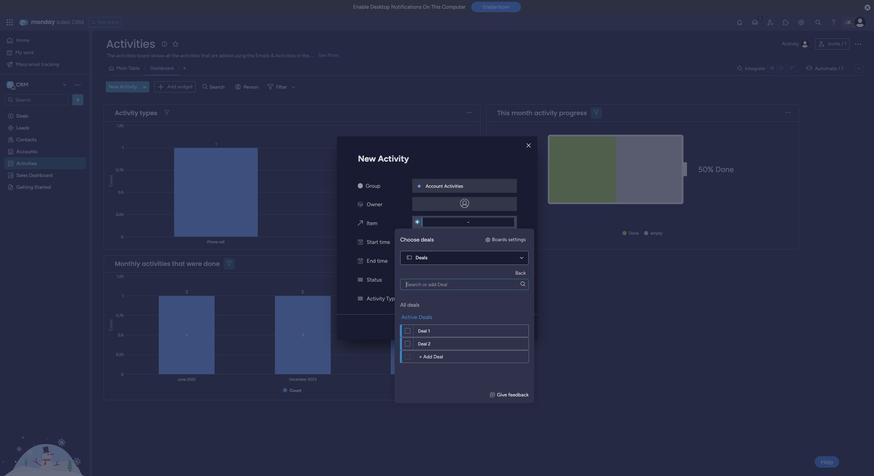 Task type: describe. For each thing, give the bounding box(es) containing it.
see for see plans
[[97, 19, 106, 25]]

new activity inside button
[[109, 84, 137, 90]]

settings
[[509, 237, 526, 243]]

feedback
[[509, 392, 529, 398]]

Search field
[[208, 82, 229, 92]]

50%
[[699, 165, 714, 174]]

mass email tracking button
[[4, 59, 75, 70]]

invite members image
[[768, 19, 775, 26]]

getting started
[[16, 184, 51, 190]]

deal for deal 2
[[418, 341, 427, 347]]

activity up group
[[378, 153, 409, 164]]

widget
[[178, 84, 193, 90]]

my work
[[15, 49, 34, 55]]

emails settings image
[[798, 19, 805, 26]]

all
[[166, 53, 171, 59]]

/ for invite
[[842, 41, 844, 47]]

add view image
[[183, 66, 186, 71]]

workspace image
[[7, 81, 14, 89]]

main
[[117, 65, 127, 71]]

status
[[367, 277, 382, 283]]

enable desktop notifications on this computer
[[353, 4, 466, 10]]

person button
[[233, 81, 263, 93]]

add
[[167, 84, 176, 90]]

v2 funnel image for monthly activities that were done
[[227, 261, 232, 266]]

person
[[244, 84, 259, 90]]

see for see more
[[318, 52, 327, 58]]

deal 2
[[418, 341, 431, 347]]

workspace selection element
[[7, 81, 29, 90]]

search everything image
[[815, 19, 822, 26]]

dapulse date column image for end time
[[358, 258, 363, 264]]

are
[[211, 53, 218, 59]]

see plans button
[[88, 17, 122, 28]]

&
[[271, 53, 274, 59]]

new inside dialog
[[358, 153, 376, 164]]

owner
[[367, 201, 383, 208]]

dashboard inside button
[[150, 65, 174, 71]]

enable for enable desktop notifications on this computer
[[353, 4, 369, 10]]

enable now!
[[483, 4, 510, 10]]

emails
[[256, 53, 270, 59]]

0 vertical spatial this
[[431, 4, 441, 10]]

deals inside list box
[[16, 113, 28, 119]]

invite
[[829, 41, 841, 47]]

v2 multiple person column image
[[358, 201, 363, 208]]

1 vertical spatial deals
[[416, 255, 428, 261]]

home
[[16, 37, 29, 43]]

new activity dialog
[[337, 136, 538, 340]]

more dots image for activity types
[[467, 110, 472, 116]]

dashboard inside list box
[[29, 172, 53, 178]]

v2 board image
[[407, 256, 412, 261]]

inbox image
[[752, 19, 759, 26]]

active deals
[[402, 314, 433, 321]]

0 horizontal spatial done
[[629, 231, 639, 236]]

Search or add Deal search field
[[401, 279, 529, 290]]

deal 1
[[418, 328, 430, 334]]

mass email tracking
[[16, 61, 59, 67]]

plans
[[107, 19, 119, 25]]

see plans
[[97, 19, 119, 25]]

activities up board
[[106, 36, 155, 52]]

v2 user feedback image
[[491, 391, 495, 399]]

2
[[428, 341, 431, 347]]

give
[[497, 392, 507, 398]]

progress
[[560, 109, 587, 117]]

active
[[402, 314, 418, 321]]

added
[[219, 53, 233, 59]]

lottie animation image
[[0, 406, 89, 476]]

tracking
[[41, 61, 59, 67]]

invite / 1
[[829, 41, 847, 47]]

autopilot image
[[807, 64, 813, 73]]

choose deals
[[401, 236, 434, 243]]

dapulse date column image for start time
[[358, 239, 363, 245]]

main table button
[[106, 63, 145, 74]]

activity
[[535, 109, 558, 117]]

the
[[107, 53, 115, 59]]

add widget
[[167, 84, 193, 90]]

integrate
[[746, 65, 766, 71]]

v2 status image for status
[[358, 277, 363, 283]]

search image
[[521, 282, 526, 287]]

1 inside active deals list box
[[428, 328, 430, 334]]

cancel
[[459, 324, 476, 331]]

sales dashboard
[[16, 172, 53, 178]]

deal for deal 1
[[418, 328, 427, 334]]

+ Add Deal field
[[417, 353, 471, 361]]

activity right create in the right of the page
[[507, 324, 527, 331]]

my
[[15, 49, 22, 55]]

apps image
[[783, 19, 790, 26]]

empty
[[651, 231, 663, 236]]

home button
[[4, 35, 75, 46]]

1 for automate / 1
[[842, 65, 844, 71]]

more dots image
[[467, 261, 472, 266]]

filter
[[276, 84, 287, 90]]

add widget button
[[154, 81, 196, 93]]

1 for invite / 1
[[845, 41, 847, 47]]

time for end time
[[377, 258, 388, 264]]

v2 status image for activity type
[[358, 296, 363, 302]]

activity type
[[367, 296, 398, 302]]

start
[[367, 239, 379, 245]]

my work button
[[4, 47, 75, 58]]

work
[[23, 49, 34, 55]]

monday
[[31, 18, 55, 26]]

all
[[401, 302, 406, 308]]

give feedback
[[497, 392, 529, 398]]

notifications image
[[737, 19, 744, 26]]

activities right the &
[[275, 53, 296, 59]]

2 horizontal spatial activities
[[180, 53, 200, 59]]

create activity
[[489, 324, 527, 331]]

filter button
[[265, 81, 298, 93]]

monthly activities that were done
[[115, 259, 220, 268]]

close image
[[527, 143, 531, 148]]

month
[[512, 109, 533, 117]]

1 horizontal spatial done
[[716, 165, 734, 174]]

end
[[367, 258, 376, 264]]

dapulse close image
[[865, 4, 871, 11]]

lottie animation element
[[0, 406, 89, 476]]

time for start time
[[380, 239, 390, 245]]

3 the from the left
[[302, 53, 309, 59]]

contacts
[[16, 137, 37, 142]]

new activity button
[[106, 81, 140, 93]]

end time
[[367, 258, 388, 264]]

2 the from the left
[[247, 53, 255, 59]]

Activities field
[[104, 36, 157, 52]]

board
[[137, 53, 150, 59]]

on
[[423, 4, 430, 10]]

v2 board relation small image
[[358, 220, 363, 226]]

started
[[34, 184, 51, 190]]

1 horizontal spatial that
[[201, 53, 210, 59]]

account
[[426, 184, 443, 189]]

1 horizontal spatial this
[[498, 109, 510, 117]]

deals for choose deals
[[421, 236, 434, 243]]



Task type: locate. For each thing, give the bounding box(es) containing it.
help
[[821, 459, 834, 466]]

deal left 2
[[418, 341, 427, 347]]

cancel button
[[453, 320, 482, 334]]

this
[[431, 4, 441, 10], [498, 109, 510, 117]]

create
[[489, 324, 506, 331]]

help image
[[831, 19, 838, 26]]

0 horizontal spatial the
[[172, 53, 179, 59]]

1 vertical spatial see
[[318, 52, 327, 58]]

see inside button
[[97, 19, 106, 25]]

table
[[128, 65, 140, 71]]

activity left "type"
[[367, 296, 385, 302]]

boards settings button
[[483, 234, 529, 246]]

0 vertical spatial see
[[97, 19, 106, 25]]

mass
[[16, 61, 27, 67]]

2 vertical spatial 1
[[428, 328, 430, 334]]

item
[[367, 220, 378, 226]]

deals right the v2 board image
[[416, 255, 428, 261]]

1 horizontal spatial v2 funnel image
[[227, 261, 232, 266]]

0 horizontal spatial new activity
[[109, 84, 137, 90]]

0 vertical spatial dapulse date column image
[[358, 239, 363, 245]]

dapulse date column image left start
[[358, 239, 363, 245]]

deals
[[16, 113, 28, 119], [416, 255, 428, 261], [419, 314, 433, 321]]

activity button
[[780, 38, 813, 50]]

1 vertical spatial crm
[[16, 81, 28, 88]]

1 horizontal spatial more dots image
[[786, 110, 791, 116]]

2 more dots image from the left
[[786, 110, 791, 116]]

1 vertical spatial that
[[172, 259, 185, 268]]

more dots image for this month activity progress
[[786, 110, 791, 116]]

that left were
[[172, 259, 185, 268]]

1 horizontal spatial the
[[247, 53, 255, 59]]

deals inside list box
[[419, 314, 433, 321]]

1 vertical spatial time
[[377, 258, 388, 264]]

automate / 1
[[816, 65, 844, 71]]

/ inside "button"
[[842, 41, 844, 47]]

public board image
[[7, 184, 14, 190]]

v2 sun image
[[358, 183, 363, 189]]

0 vertical spatial 1
[[845, 41, 847, 47]]

boards settings
[[492, 237, 526, 243]]

using
[[234, 53, 246, 59]]

new activity down main table button
[[109, 84, 137, 90]]

0 vertical spatial crm
[[72, 18, 84, 26]]

1 vertical spatial dapulse date column image
[[358, 258, 363, 264]]

computer
[[442, 4, 466, 10]]

list box
[[0, 108, 89, 287]]

v2 funnel image right the types
[[165, 110, 169, 116]]

enable inside 'button'
[[483, 4, 498, 10]]

group
[[366, 183, 381, 189]]

new down "main"
[[109, 84, 119, 90]]

deals right choose at the left
[[421, 236, 434, 243]]

back
[[516, 270, 526, 276]]

2 deal from the top
[[418, 341, 427, 347]]

0 horizontal spatial see
[[97, 19, 106, 25]]

0 vertical spatial /
[[842, 41, 844, 47]]

dapulse date column image
[[358, 239, 363, 245], [358, 258, 363, 264]]

0 horizontal spatial activities
[[116, 53, 136, 59]]

2 dapulse date column image from the top
[[358, 258, 363, 264]]

v2 status image
[[358, 277, 363, 283], [358, 296, 363, 302]]

2 vertical spatial deals
[[419, 314, 433, 321]]

v2 status image left activity type
[[358, 296, 363, 302]]

1 vertical spatial this
[[498, 109, 510, 117]]

all deals
[[401, 302, 420, 308]]

1 vertical spatial new activity
[[358, 153, 409, 164]]

activity inside popup button
[[783, 41, 800, 47]]

boards
[[492, 237, 507, 243]]

1 horizontal spatial new
[[358, 153, 376, 164]]

dashboard up started
[[29, 172, 53, 178]]

1 vertical spatial new
[[358, 153, 376, 164]]

sales
[[56, 18, 70, 26]]

getting
[[16, 184, 33, 190]]

the right using
[[247, 53, 255, 59]]

crm inside workspace selection element
[[16, 81, 28, 88]]

sales
[[16, 172, 28, 178]]

dashboard down the shows
[[150, 65, 174, 71]]

dashboard button
[[145, 63, 179, 74]]

1 vertical spatial dashboard
[[29, 172, 53, 178]]

0 horizontal spatial enable
[[353, 4, 369, 10]]

automate
[[816, 65, 838, 71]]

1 horizontal spatial deals
[[421, 236, 434, 243]]

activity down apps icon
[[783, 41, 800, 47]]

desktop
[[371, 4, 390, 10]]

0 horizontal spatial crm
[[16, 81, 28, 88]]

the right in
[[302, 53, 309, 59]]

1 more dots image from the left
[[467, 110, 472, 116]]

2 horizontal spatial the
[[302, 53, 309, 59]]

activities for board
[[116, 53, 136, 59]]

crm right workspace icon
[[16, 81, 28, 88]]

v2 search image
[[203, 83, 208, 91]]

activities for that
[[142, 259, 170, 268]]

1 vertical spatial done
[[629, 231, 639, 236]]

see more
[[318, 52, 339, 58]]

crm
[[72, 18, 84, 26], [16, 81, 28, 88]]

0 vertical spatial new activity
[[109, 84, 137, 90]]

new up group
[[358, 153, 376, 164]]

0 vertical spatial new
[[109, 84, 119, 90]]

0 vertical spatial that
[[201, 53, 210, 59]]

1 v2 status image from the top
[[358, 277, 363, 283]]

0 vertical spatial dashboard
[[150, 65, 174, 71]]

public dashboard image
[[7, 172, 14, 178]]

done left empty
[[629, 231, 639, 236]]

active deals list box
[[395, 296, 535, 364]]

/
[[842, 41, 844, 47], [839, 65, 841, 71]]

email
[[28, 61, 40, 67]]

were
[[187, 259, 202, 268]]

monday sales crm
[[31, 18, 84, 26]]

0 horizontal spatial more dots image
[[467, 110, 472, 116]]

type
[[387, 296, 398, 302]]

0 horizontal spatial dashboard
[[29, 172, 53, 178]]

see
[[97, 19, 106, 25], [318, 52, 327, 58]]

more dots image
[[467, 110, 472, 116], [786, 110, 791, 116]]

this left month
[[498, 109, 510, 117]]

activities up main table button
[[116, 53, 136, 59]]

add to favorites image
[[172, 40, 179, 47]]

help button
[[815, 456, 840, 468]]

c
[[8, 82, 12, 88]]

new activity inside dialog
[[358, 153, 409, 164]]

deals up deal 1
[[419, 314, 433, 321]]

shows
[[151, 53, 165, 59]]

/ right invite
[[842, 41, 844, 47]]

0 vertical spatial time
[[380, 239, 390, 245]]

deals right all
[[408, 302, 420, 308]]

Search in workspace field
[[15, 96, 58, 104]]

time right end
[[377, 258, 388, 264]]

/ for automate
[[839, 65, 841, 71]]

enable left now!
[[483, 4, 498, 10]]

1 horizontal spatial crm
[[72, 18, 84, 26]]

dapulse integrations image
[[738, 66, 743, 71]]

1 vertical spatial deals
[[408, 302, 420, 308]]

1 image
[[757, 14, 764, 22]]

0 vertical spatial v2 status image
[[358, 277, 363, 283]]

deals inside list box
[[408, 302, 420, 308]]

2 horizontal spatial v2 funnel image
[[595, 110, 599, 116]]

deals up leads
[[16, 113, 28, 119]]

0 vertical spatial deal
[[418, 328, 427, 334]]

enable now! button
[[472, 2, 521, 12]]

0 horizontal spatial new
[[109, 84, 119, 90]]

this right on
[[431, 4, 441, 10]]

0 horizontal spatial this
[[431, 4, 441, 10]]

deal up deal 2
[[418, 328, 427, 334]]

1 vertical spatial /
[[839, 65, 841, 71]]

v2 funnel image right progress
[[595, 110, 599, 116]]

activities up add view icon
[[180, 53, 200, 59]]

1 inside invite / 1 "button"
[[845, 41, 847, 47]]

0 vertical spatial deals
[[16, 113, 28, 119]]

see left plans
[[97, 19, 106, 25]]

arrow down image
[[290, 83, 298, 91]]

0 horizontal spatial v2 funnel image
[[165, 110, 169, 116]]

/ right automate
[[839, 65, 841, 71]]

new inside button
[[109, 84, 119, 90]]

0 horizontal spatial that
[[172, 259, 185, 268]]

1 up 2
[[428, 328, 430, 334]]

the activities board shows all the activities that are added using the emails & activities in the page.
[[107, 53, 323, 59]]

activities inside new activity dialog
[[445, 184, 464, 189]]

option
[[0, 109, 89, 111]]

None search field
[[401, 279, 529, 290]]

1 vertical spatial 1
[[842, 65, 844, 71]]

v2 funnel image right done
[[227, 261, 232, 266]]

angle down image
[[143, 84, 147, 90]]

activities right "account"
[[445, 184, 464, 189]]

1 vertical spatial deal
[[418, 341, 427, 347]]

done
[[716, 165, 734, 174], [629, 231, 639, 236]]

1 horizontal spatial activities
[[142, 259, 170, 268]]

more
[[328, 52, 339, 58]]

new activity
[[109, 84, 137, 90], [358, 153, 409, 164]]

monthly
[[115, 259, 140, 268]]

page.
[[311, 53, 323, 59]]

2 v2 status image from the top
[[358, 296, 363, 302]]

1 deal from the top
[[418, 328, 427, 334]]

show board description image
[[160, 41, 169, 47]]

0 horizontal spatial 1
[[428, 328, 430, 334]]

choose
[[401, 236, 420, 243]]

0 horizontal spatial deals
[[408, 302, 420, 308]]

1 the from the left
[[172, 53, 179, 59]]

1 right invite
[[845, 41, 847, 47]]

-
[[468, 219, 470, 225]]

v2 status image left status
[[358, 277, 363, 283]]

activity left the types
[[115, 109, 138, 117]]

v2 funnel image for this month activity progress
[[595, 110, 599, 116]]

activities inside list box
[[16, 160, 37, 166]]

dapulse date column image left end
[[358, 258, 363, 264]]

1 vertical spatial v2 status image
[[358, 296, 363, 302]]

2 horizontal spatial 1
[[845, 41, 847, 47]]

0 horizontal spatial /
[[839, 65, 841, 71]]

that
[[201, 53, 210, 59], [172, 259, 185, 268]]

invite / 1 button
[[816, 38, 850, 50]]

list box containing deals
[[0, 108, 89, 287]]

1 right automate
[[842, 65, 844, 71]]

create activity button
[[483, 320, 532, 334]]

that left are
[[201, 53, 210, 59]]

collapse board header image
[[857, 66, 863, 71]]

1 horizontal spatial dashboard
[[150, 65, 174, 71]]

1 dapulse date column image from the top
[[358, 239, 363, 245]]

enable for enable now!
[[483, 4, 498, 10]]

types
[[140, 109, 157, 117]]

1 horizontal spatial 1
[[842, 65, 844, 71]]

see left more on the top of the page
[[318, 52, 327, 58]]

deals for all deals
[[408, 302, 420, 308]]

activities down accounts
[[16, 160, 37, 166]]

1 horizontal spatial enable
[[483, 4, 498, 10]]

deal
[[418, 328, 427, 334], [418, 341, 427, 347]]

back button
[[513, 268, 529, 279]]

50% done
[[699, 165, 734, 174]]

1 horizontal spatial new activity
[[358, 153, 409, 164]]

see more link
[[318, 52, 340, 59]]

new activity up group
[[358, 153, 409, 164]]

the right 'all'
[[172, 53, 179, 59]]

the
[[172, 53, 179, 59], [247, 53, 255, 59], [302, 53, 309, 59]]

activity left "angle down" icon
[[120, 84, 137, 90]]

notifications
[[391, 4, 422, 10]]

accounts
[[16, 148, 37, 154]]

enable
[[353, 4, 369, 10], [483, 4, 498, 10]]

leads
[[16, 125, 29, 131]]

select product image
[[6, 19, 13, 26]]

done right the 50%
[[716, 165, 734, 174]]

0 vertical spatial done
[[716, 165, 734, 174]]

time
[[380, 239, 390, 245], [377, 258, 388, 264]]

time right start
[[380, 239, 390, 245]]

enable left desktop
[[353, 4, 369, 10]]

0 vertical spatial deals
[[421, 236, 434, 243]]

account activities
[[426, 184, 464, 189]]

crm right sales
[[72, 18, 84, 26]]

1 horizontal spatial /
[[842, 41, 844, 47]]

1 horizontal spatial see
[[318, 52, 327, 58]]

activities right monthly
[[142, 259, 170, 268]]

christina overa image
[[855, 17, 866, 28]]

main table
[[117, 65, 140, 71]]

v2 funnel image
[[165, 110, 169, 116], [595, 110, 599, 116], [227, 261, 232, 266]]



Task type: vqa. For each thing, say whether or not it's contained in the screenshot.
Boards settings
yes



